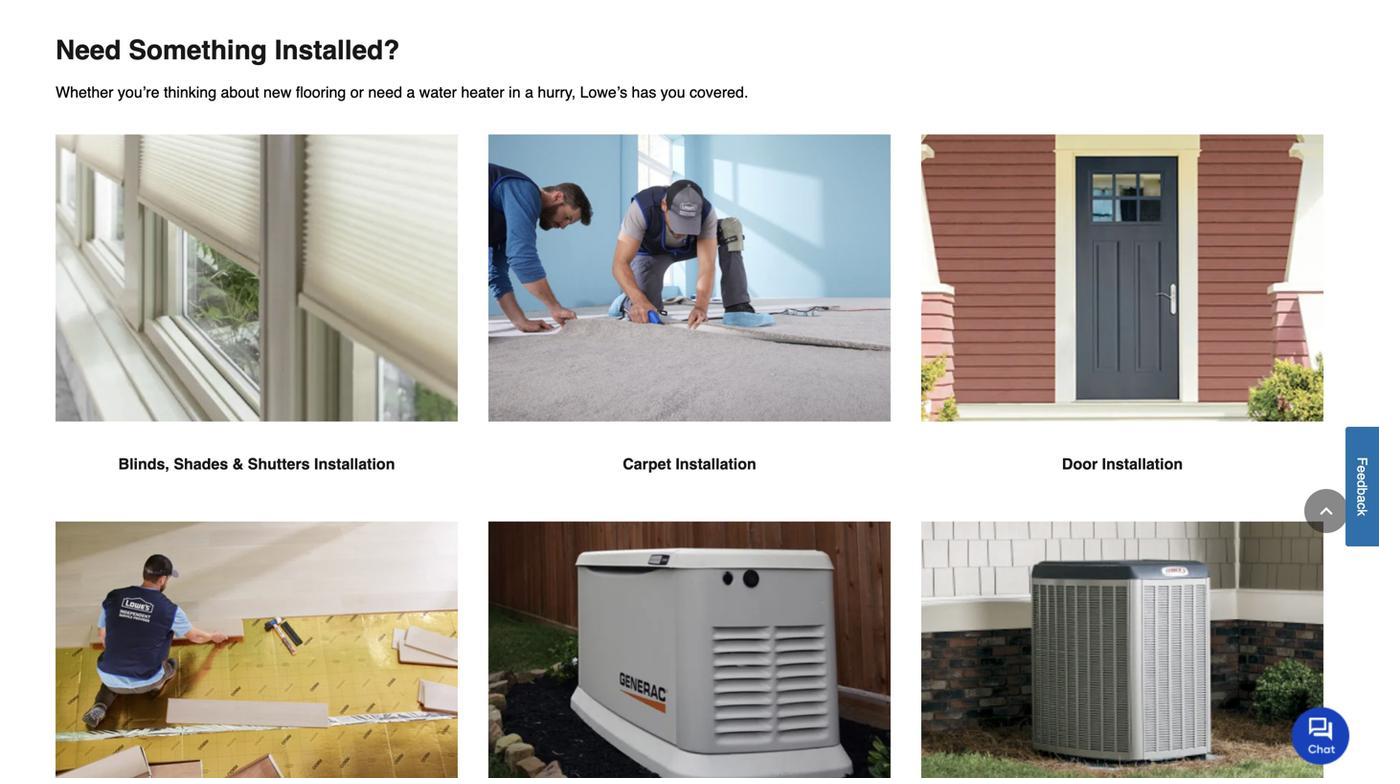 Task type: locate. For each thing, give the bounding box(es) containing it.
need something installed?
[[56, 35, 400, 65]]

two lowe's independent installers putting in new gray carpet in a blue room. image
[[489, 134, 891, 422]]

scroll to top element
[[1305, 490, 1349, 534]]

a right the in
[[525, 83, 534, 101]]

flooring
[[296, 83, 346, 101]]

you
[[661, 83, 686, 101]]

new
[[263, 83, 292, 101]]

&
[[232, 455, 244, 473]]

e up d
[[1355, 466, 1371, 473]]

a
[[407, 83, 415, 101], [525, 83, 534, 101], [1355, 496, 1371, 503]]

need
[[368, 83, 402, 101]]

0 horizontal spatial installation
[[314, 455, 395, 473]]

installation right door on the right bottom of page
[[1102, 455, 1183, 473]]

1 horizontal spatial installation
[[676, 455, 757, 473]]

2 horizontal spatial a
[[1355, 496, 1371, 503]]

installation
[[314, 455, 395, 473], [676, 455, 757, 473], [1102, 455, 1183, 473]]

e
[[1355, 466, 1371, 473], [1355, 473, 1371, 481]]

f e e d b a c k
[[1355, 458, 1371, 516]]

0 horizontal spatial a
[[407, 83, 415, 101]]

installation right the carpet
[[676, 455, 757, 473]]

1 installation from the left
[[314, 455, 395, 473]]

you're
[[118, 83, 160, 101]]

1 horizontal spatial a
[[525, 83, 534, 101]]

2 installation from the left
[[676, 455, 757, 473]]

blinds, shades & shutters installation
[[118, 455, 395, 473]]

3 installation from the left
[[1102, 455, 1183, 473]]

2 horizontal spatial installation
[[1102, 455, 1183, 473]]

whether you're thinking about new flooring or need a water heater in a hurry, lowe's has you covered.
[[56, 83, 749, 101]]

f e e d b a c k button
[[1346, 427, 1380, 547]]

blinds,
[[118, 455, 169, 473]]

installation for door installation
[[1102, 455, 1183, 473]]

door installation
[[1062, 455, 1183, 473]]

a up the k
[[1355, 496, 1371, 503]]

a inside button
[[1355, 496, 1371, 503]]

something
[[129, 35, 267, 65]]

installation right shutters
[[314, 455, 395, 473]]

has
[[632, 83, 657, 101]]

water
[[419, 83, 457, 101]]

hurry,
[[538, 83, 576, 101]]

a right need
[[407, 83, 415, 101]]

k
[[1355, 510, 1371, 516]]

e up b
[[1355, 473, 1371, 481]]

an h v a c unit set up in a corner of a flower bed outside of a home. image
[[922, 522, 1324, 779]]

d
[[1355, 481, 1371, 488]]

b
[[1355, 488, 1371, 496]]

a navy blue paneled door with a white frame on a home with red siding. image
[[922, 134, 1324, 422]]



Task type: vqa. For each thing, say whether or not it's contained in the screenshot.
Outdoor Living & Patio's chevron right image
no



Task type: describe. For each thing, give the bounding box(es) containing it.
chevron up image
[[1317, 502, 1337, 521]]

blinds, shades & shutters installation link
[[56, 134, 458, 522]]

f
[[1355, 458, 1371, 466]]

door installation link
[[922, 134, 1324, 522]]

2 e from the top
[[1355, 473, 1371, 481]]

carpet
[[623, 455, 672, 473]]

c
[[1355, 503, 1371, 510]]

need
[[56, 35, 121, 65]]

door
[[1062, 455, 1098, 473]]

or
[[350, 83, 364, 101]]

shades
[[174, 455, 228, 473]]

shutters
[[248, 455, 310, 473]]

a lowe's independent service provider installing light engineered hardwood flooring. image
[[56, 522, 458, 779]]

a row of windows with white shades raised a quarter of the way up each window. image
[[56, 134, 458, 422]]

in
[[509, 83, 521, 101]]

installation for carpet installation
[[676, 455, 757, 473]]

1 e from the top
[[1355, 466, 1371, 473]]

carpet installation link
[[489, 134, 891, 522]]

a generac generator installed on the outside of a brick home. image
[[489, 522, 891, 779]]

heater
[[461, 83, 505, 101]]

chat invite button image
[[1292, 707, 1351, 766]]

installed?
[[275, 35, 400, 65]]

thinking
[[164, 83, 217, 101]]

about
[[221, 83, 259, 101]]

covered.
[[690, 83, 749, 101]]

carpet installation
[[623, 455, 757, 473]]

whether
[[56, 83, 114, 101]]

lowe's
[[580, 83, 628, 101]]



